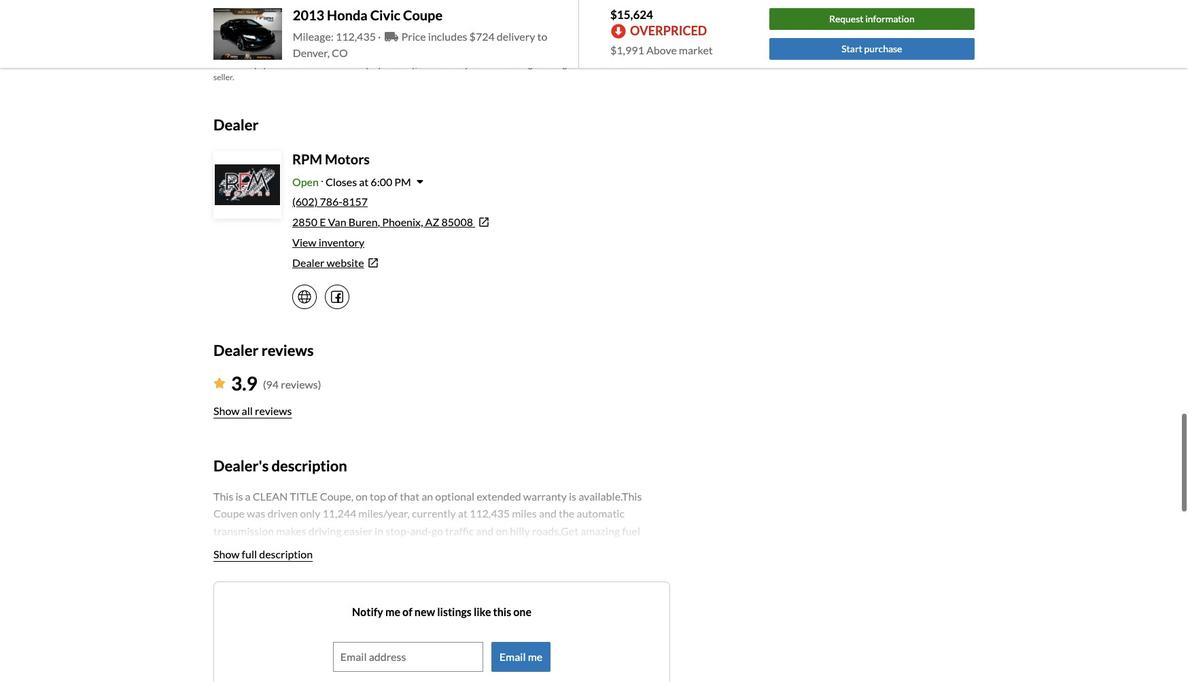 Task type: locate. For each thing, give the bounding box(es) containing it.
0 horizontal spatial purchase
[[351, 20, 395, 33]]

$724
[[469, 30, 495, 43]]

0 horizontal spatial of
[[402, 605, 412, 618]]

2 vertical spatial dealer
[[213, 341, 259, 360]]

1 horizontal spatial me
[[528, 650, 543, 663]]

overpriced
[[630, 23, 707, 38]]

notify me of new listings like this one
[[352, 605, 532, 618]]

open
[[292, 175, 319, 188]]

0 vertical spatial start
[[326, 20, 349, 33]]

for
[[304, 60, 315, 70]]

1 vertical spatial financing
[[500, 60, 533, 70]]

1 vertical spatial purchase
[[864, 43, 902, 55]]

offer
[[534, 60, 552, 70]]

0 vertical spatial reviews
[[261, 341, 314, 360]]

·
[[378, 30, 381, 43]]

0 horizontal spatial me
[[385, 605, 400, 618]]

1 show from the top
[[213, 405, 240, 418]]

and
[[419, 60, 432, 70]]

show for dealer's description
[[213, 548, 240, 561]]

financing right a
[[500, 60, 533, 70]]

me right notify
[[385, 605, 400, 618]]

dealer down view inventory link
[[292, 256, 325, 269]]

from
[[632, 60, 649, 70]]

reviews up 3.9 (94 reviews)
[[261, 341, 314, 360]]

dealer's
[[213, 457, 269, 475]]

information
[[866, 13, 915, 25]]

show left all
[[213, 405, 240, 418]]

start up the co
[[326, 20, 349, 33]]

me inside button
[[528, 650, 543, 663]]

0 vertical spatial financing
[[496, 20, 539, 33]]

1 vertical spatial start purchase
[[842, 43, 902, 55]]

0 vertical spatial purchase
[[351, 20, 395, 33]]

0 horizontal spatial start purchase
[[326, 20, 395, 33]]

Email address email field
[[334, 643, 483, 671]]

0 vertical spatial dealer
[[213, 116, 259, 134]]

dealer down seller.
[[213, 116, 259, 134]]

purchase for right start purchase button
[[864, 43, 902, 55]]

options
[[541, 20, 577, 33]]

new
[[415, 605, 435, 618]]

0 vertical spatial view
[[470, 20, 494, 33]]

start
[[326, 20, 349, 33], [842, 43, 862, 55]]

reviews
[[261, 341, 314, 360], [255, 405, 292, 418]]

payments
[[254, 60, 289, 70]]

buren
[[348, 215, 378, 228]]

show inside show full description button
[[213, 548, 240, 561]]

request
[[829, 13, 864, 25]]

rpm motors image
[[215, 152, 280, 217]]

view right includes
[[470, 20, 494, 33]]

financing inside *estimated payments are for informational purposes only, and do not represent a financing offer or guarantee of credit from the seller.
[[500, 60, 533, 70]]

at
[[359, 175, 369, 188]]

dealer up 3.9
[[213, 341, 259, 360]]

website
[[327, 256, 364, 269]]

1 horizontal spatial view
[[470, 20, 494, 33]]

*estimated payments are for informational purposes only, and do not represent a financing offer or guarantee of credit from the seller.
[[213, 60, 663, 83]]

1 horizontal spatial start purchase
[[842, 43, 902, 55]]

view inventory
[[292, 236, 365, 249]]

start purchase for leftmost start purchase button
[[326, 20, 395, 33]]

like
[[474, 605, 491, 618]]

show inside show all reviews button
[[213, 405, 240, 418]]

0 horizontal spatial view
[[292, 236, 317, 249]]

1 horizontal spatial purchase
[[864, 43, 902, 55]]

786-
[[320, 195, 343, 208]]

above
[[646, 44, 677, 57]]

reviews inside button
[[255, 405, 292, 418]]

2 show from the top
[[213, 548, 240, 561]]

credit
[[609, 60, 630, 70]]

a
[[494, 60, 499, 70]]

of left new at left
[[402, 605, 412, 618]]

2013 honda civic coupe image
[[213, 8, 282, 60]]

represent
[[458, 60, 493, 70]]

1 vertical spatial me
[[528, 650, 543, 663]]

1 vertical spatial reviews
[[255, 405, 292, 418]]

0 vertical spatial show
[[213, 405, 240, 418]]

are
[[291, 60, 302, 70]]

caret down image
[[417, 176, 423, 187]]

view
[[470, 20, 494, 33], [292, 236, 317, 249]]

show all reviews
[[213, 405, 292, 418]]

1 vertical spatial view
[[292, 236, 317, 249]]

2850 e van buren , phoenix, az 85008
[[292, 215, 473, 228]]

1 vertical spatial start
[[842, 43, 862, 55]]

2013 honda civic coupe
[[293, 7, 443, 23]]

1 vertical spatial dealer
[[292, 256, 325, 269]]

mileage: 112,435 ·
[[293, 30, 383, 43]]

start for leftmost start purchase button
[[326, 20, 349, 33]]

denver,
[[293, 46, 330, 59]]

financing
[[496, 20, 539, 33], [500, 60, 533, 70]]

of
[[600, 60, 608, 70], [402, 605, 412, 618]]

show
[[213, 405, 240, 418], [213, 548, 240, 561]]

financing right the $724
[[496, 20, 539, 33]]

rpm
[[292, 151, 322, 167]]

0 vertical spatial of
[[600, 60, 608, 70]]

dealer for dealer
[[213, 116, 259, 134]]

mileage:
[[293, 30, 334, 43]]

view for view inventory
[[292, 236, 317, 249]]

phoenix,
[[382, 215, 423, 228]]

1 vertical spatial show
[[213, 548, 240, 561]]

2013
[[293, 7, 324, 23]]

dealer
[[213, 116, 259, 134], [292, 256, 325, 269], [213, 341, 259, 360]]

seller.
[[213, 72, 234, 83]]

1 horizontal spatial start
[[842, 43, 862, 55]]

,
[[378, 215, 380, 228]]

me right email
[[528, 650, 543, 663]]

purchase
[[351, 20, 395, 33], [864, 43, 902, 55]]

price
[[401, 30, 426, 43]]

guarantee
[[563, 60, 599, 70]]

dealer for dealer website
[[292, 256, 325, 269]]

rpm motors
[[292, 151, 370, 167]]

0 vertical spatial me
[[385, 605, 400, 618]]

purchase for leftmost start purchase button
[[351, 20, 395, 33]]

dealer for dealer reviews
[[213, 341, 259, 360]]

description
[[272, 457, 347, 475], [259, 548, 313, 561]]

coupe
[[403, 7, 443, 23]]

purposes
[[366, 60, 399, 70]]

(602) 786-8157 link
[[292, 195, 368, 208]]

1 vertical spatial description
[[259, 548, 313, 561]]

show for dealer reviews
[[213, 405, 240, 418]]

financing inside button
[[496, 20, 539, 33]]

email me button
[[491, 642, 551, 672]]

0 vertical spatial start purchase
[[326, 20, 395, 33]]

0 horizontal spatial start
[[326, 20, 349, 33]]

start purchase button
[[287, 11, 434, 43], [769, 38, 975, 60]]

1 horizontal spatial of
[[600, 60, 608, 70]]

view inside button
[[470, 20, 494, 33]]

one
[[513, 605, 532, 618]]

reviews right all
[[255, 405, 292, 418]]

show left full
[[213, 548, 240, 561]]

inventory
[[319, 236, 365, 249]]

of left the credit
[[600, 60, 608, 70]]

$15,624
[[610, 7, 653, 22]]

start down request
[[842, 43, 862, 55]]

view down 2850
[[292, 236, 317, 249]]

0 horizontal spatial start purchase button
[[287, 11, 434, 43]]



Task type: describe. For each thing, give the bounding box(es) containing it.
start for right start purchase button
[[842, 43, 862, 55]]

listings
[[437, 605, 472, 618]]

email
[[500, 650, 526, 663]]

or
[[553, 60, 561, 70]]

of inside *estimated payments are for informational purposes only, and do not represent a financing offer or guarantee of credit from the seller.
[[600, 60, 608, 70]]

this
[[493, 605, 511, 618]]

co
[[332, 46, 348, 59]]

pm
[[395, 175, 411, 188]]

market
[[679, 44, 713, 57]]

show full description
[[213, 548, 313, 561]]

show full description button
[[213, 541, 313, 568]]

civic
[[370, 7, 400, 23]]

e
[[320, 215, 326, 228]]

delivery
[[497, 30, 535, 43]]

star image
[[213, 378, 226, 389]]

do
[[433, 60, 443, 70]]

all
[[242, 405, 253, 418]]

1 horizontal spatial start purchase button
[[769, 38, 975, 60]]

$1,991
[[610, 44, 644, 57]]

3.9 (94 reviews)
[[231, 372, 321, 395]]

view financing options
[[470, 20, 577, 33]]

van
[[328, 215, 346, 228]]

description inside button
[[259, 548, 313, 561]]

dealer reviews
[[213, 341, 314, 360]]

notify
[[352, 605, 383, 618]]

honda
[[327, 7, 368, 23]]

view for view financing options
[[470, 20, 494, 33]]

(602) 786-8157
[[292, 195, 368, 208]]

(602)
[[292, 195, 318, 208]]

closes
[[326, 175, 357, 188]]

0 vertical spatial description
[[272, 457, 347, 475]]

request information
[[829, 13, 915, 25]]

6:00
[[371, 175, 392, 188]]

full
[[242, 548, 257, 561]]

85008
[[442, 215, 473, 228]]

(94
[[263, 378, 279, 391]]

truck moving image
[[384, 31, 398, 42]]

me for notify
[[385, 605, 400, 618]]

1 vertical spatial of
[[402, 605, 412, 618]]

2850
[[292, 215, 318, 228]]

3.9
[[231, 372, 257, 395]]

motors
[[325, 151, 370, 167]]

az
[[425, 215, 439, 228]]

dealer's description
[[213, 457, 347, 475]]

show all reviews button
[[213, 398, 292, 425]]

price includes $724 delivery to denver, co
[[293, 30, 547, 59]]

rpm motors link
[[292, 151, 370, 167]]

request information button
[[769, 8, 975, 30]]

not
[[444, 60, 456, 70]]

open closes at 6:00 pm
[[292, 175, 411, 188]]

only,
[[401, 60, 417, 70]]

email me
[[500, 650, 543, 663]]

dealer website link
[[292, 255, 670, 271]]

$1,991 above market
[[610, 44, 713, 57]]

view financing options button
[[450, 11, 597, 43]]

me for email
[[528, 650, 543, 663]]

112,435
[[336, 30, 376, 43]]

to
[[537, 30, 547, 43]]

view inventory link
[[292, 236, 365, 249]]

reviews)
[[281, 378, 321, 391]]

includes
[[428, 30, 467, 43]]

informational
[[316, 60, 365, 70]]

the
[[651, 60, 663, 70]]

start purchase for right start purchase button
[[842, 43, 902, 55]]

8157
[[343, 195, 368, 208]]

dealer website
[[292, 256, 364, 269]]

*estimated
[[213, 60, 253, 70]]



Task type: vqa. For each thing, say whether or not it's contained in the screenshot.
crash to the right
no



